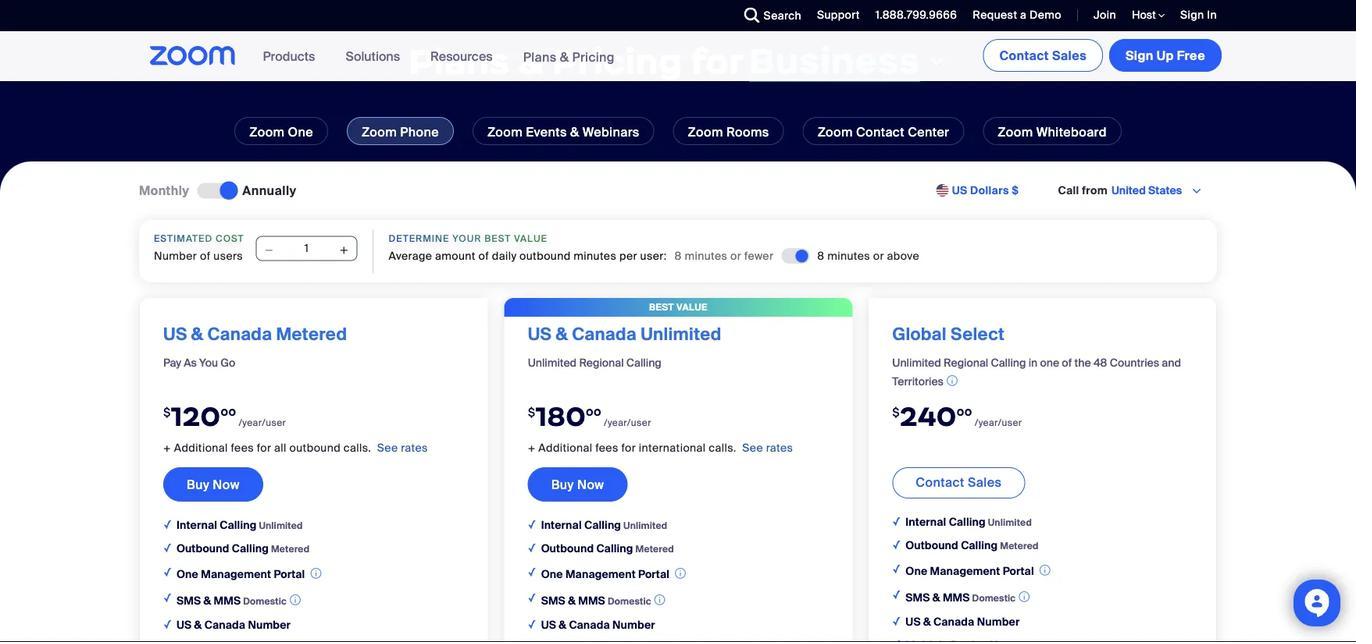 Task type: vqa. For each thing, say whether or not it's contained in the screenshot.
More options for hello copy image at the right bottom of the page
no



Task type: locate. For each thing, give the bounding box(es) containing it.
one management portal for 120
[[177, 568, 305, 582]]

3 zoom from the left
[[487, 124, 523, 140]]

us & canada number
[[906, 615, 1020, 629], [177, 618, 291, 633], [541, 618, 655, 633]]

undefined 1 text field
[[256, 236, 357, 261]]

fees down $ 120 00 /year/user
[[231, 441, 254, 455]]

resources button
[[430, 31, 500, 81]]

0 horizontal spatial mms
[[214, 594, 241, 608]]

1 horizontal spatial mms
[[578, 594, 605, 608]]

2 horizontal spatial contact
[[999, 47, 1049, 64]]

1 horizontal spatial of
[[478, 249, 489, 263]]

additional down 180
[[538, 441, 592, 455]]

2 horizontal spatial of
[[1062, 356, 1072, 371]]

0 horizontal spatial for
[[257, 441, 271, 455]]

one inside tabs of zoom services "tab list"
[[288, 124, 313, 140]]

1 horizontal spatial rates
[[766, 441, 793, 455]]

$ inside dropdown button
[[1012, 184, 1019, 198]]

0 horizontal spatial 8
[[675, 249, 682, 263]]

1 buy now link from the left
[[163, 468, 263, 502]]

up
[[1157, 47, 1174, 64]]

2 horizontal spatial domestic
[[972, 592, 1016, 604]]

number for global select
[[977, 615, 1020, 629]]

buy now
[[187, 477, 240, 493], [551, 477, 604, 493]]

internal calling unlimited
[[906, 515, 1032, 530], [177, 518, 303, 533], [541, 518, 667, 533]]

minutes left per
[[574, 249, 616, 263]]

value up average amount of daily outbound minutes per user:
[[514, 233, 548, 245]]

for left international
[[621, 441, 636, 455]]

now down $ 120 00 /year/user
[[213, 477, 240, 493]]

plans inside product information navigation
[[523, 49, 557, 65]]

value
[[514, 233, 548, 245], [677, 301, 708, 314]]

internal for 120
[[177, 518, 217, 533]]

metered for us & canada unlimited
[[636, 544, 674, 556]]

2 buy now from the left
[[551, 477, 604, 493]]

sms
[[906, 591, 930, 605], [177, 594, 201, 608], [541, 594, 565, 608]]

info outline image for us & canada metered
[[290, 592, 301, 608]]

+ for 180
[[528, 441, 536, 455]]

1 00 from the left
[[221, 406, 236, 419]]

2 horizontal spatial sms
[[906, 591, 930, 605]]

management for 180
[[565, 568, 636, 582]]

buy now for 180
[[551, 477, 604, 493]]

one for us & canada metered
[[177, 568, 198, 582]]

8 right fewer
[[817, 249, 824, 263]]

1 see from the left
[[377, 441, 398, 455]]

1 horizontal spatial see rates link
[[742, 441, 793, 455]]

sales
[[1052, 47, 1087, 64], [968, 474, 1002, 491]]

domestic for 180
[[608, 596, 651, 608]]

1 horizontal spatial now
[[577, 477, 604, 493]]

calling
[[626, 356, 661, 371], [991, 356, 1026, 371], [949, 515, 986, 530], [220, 518, 257, 533], [584, 518, 621, 533], [961, 539, 998, 553], [232, 542, 269, 556], [596, 542, 633, 556]]

2 /year/user from the left
[[604, 417, 651, 429]]

mms for 180
[[578, 594, 605, 608]]

phone
[[400, 124, 439, 140]]

sms & mms application for 180
[[541, 592, 829, 610]]

0 horizontal spatial additional
[[174, 441, 228, 455]]

contact down 240
[[916, 474, 965, 491]]

number of users: 1 element
[[256, 236, 357, 263]]

number for us & canada metered
[[248, 618, 291, 633]]

one
[[288, 124, 313, 140], [906, 565, 927, 579], [177, 568, 198, 582], [541, 568, 563, 582]]

/year/user inside $ 180 00 /year/user
[[604, 417, 651, 429]]

& inside product information navigation
[[560, 49, 569, 65]]

sign left in
[[1180, 8, 1204, 22]]

buy now link down $ 120 00 /year/user
[[163, 468, 263, 502]]

unlimited regional calling
[[528, 356, 661, 371]]

/year/user up all
[[239, 417, 286, 429]]

1 additional from the left
[[174, 441, 228, 455]]

$240 per year per user element
[[892, 390, 1193, 440]]

sms & mms domestic
[[906, 591, 1016, 605], [177, 594, 287, 608], [541, 594, 651, 608]]

0 horizontal spatial fees
[[231, 441, 254, 455]]

1 horizontal spatial regional
[[944, 356, 988, 371]]

00 inside $ 180 00 /year/user
[[586, 406, 601, 419]]

us dollars $
[[952, 184, 1019, 198]]

2 + from the left
[[528, 441, 536, 455]]

canada for global select
[[934, 615, 974, 629]]

contact sales link down $ 240 00 /year/user
[[892, 468, 1025, 499]]

zoom logo image
[[150, 46, 236, 66]]

$ for 240
[[892, 405, 900, 420]]

regional inside unlimited regional calling in one of the 48 countries and territories
[[944, 356, 988, 371]]

banner
[[131, 31, 1225, 82]]

0 horizontal spatial see rates link
[[377, 441, 428, 455]]

+ down the 120
[[163, 441, 171, 455]]

2 buy from the left
[[551, 477, 574, 493]]

$120 per year per user element
[[163, 390, 465, 440]]

1 horizontal spatial one management portal
[[541, 568, 670, 582]]

8 for 8 minutes or above
[[817, 249, 824, 263]]

0 horizontal spatial or
[[730, 249, 741, 263]]

contact left 'center'
[[856, 124, 905, 140]]

0 horizontal spatial regional
[[579, 356, 624, 371]]

1 buy from the left
[[187, 477, 209, 493]]

buy down 180
[[551, 477, 574, 493]]

for left all
[[257, 441, 271, 455]]

1 horizontal spatial buy now
[[551, 477, 604, 493]]

0 horizontal spatial one management portal application
[[177, 565, 465, 584]]

0 horizontal spatial buy
[[187, 477, 209, 493]]

buy now link for 180
[[528, 468, 628, 502]]

2 additional from the left
[[538, 441, 592, 455]]

00 inside $ 240 00 /year/user
[[957, 406, 972, 419]]

1 8 from the left
[[675, 249, 682, 263]]

0 horizontal spatial plans
[[409, 39, 510, 84]]

fees for 180
[[595, 441, 618, 455]]

1 horizontal spatial for
[[621, 441, 636, 455]]

annually
[[242, 182, 296, 199]]

4 zoom from the left
[[688, 124, 723, 140]]

1 horizontal spatial sms
[[541, 594, 565, 608]]

1 horizontal spatial outbound
[[541, 542, 594, 556]]

solutions button
[[346, 31, 407, 81]]

2 see rates link from the left
[[742, 441, 793, 455]]

1 horizontal spatial management
[[565, 568, 636, 582]]

products button
[[263, 31, 322, 81]]

3 00 from the left
[[957, 406, 972, 419]]

0 horizontal spatial outbound
[[177, 542, 229, 556]]

+ down 180
[[528, 441, 536, 455]]

0 vertical spatial contact sales
[[999, 47, 1087, 64]]

best up us & canada unlimited
[[649, 301, 674, 314]]

sign left the up
[[1126, 47, 1154, 64]]

regional for unlimited regional calling
[[579, 356, 624, 371]]

1.888.799.9666 button
[[864, 0, 961, 31], [875, 8, 957, 22]]

regional down select
[[944, 356, 988, 371]]

us & canada number for 180
[[541, 618, 655, 633]]

$ inside $ 120 00 /year/user
[[163, 405, 171, 420]]

1 see rates link from the left
[[377, 441, 428, 455]]

additional
[[174, 441, 228, 455], [538, 441, 592, 455]]

sms for 120
[[177, 594, 201, 608]]

rates
[[401, 441, 428, 455], [766, 441, 793, 455]]

/year/user for 240
[[975, 417, 1022, 429]]

buy
[[187, 477, 209, 493], [551, 477, 574, 493]]

/year/user down unlimited regional calling in one of the 48 countries and territories
[[975, 417, 1022, 429]]

8 right user:
[[675, 249, 682, 263]]

0 horizontal spatial contact
[[856, 124, 905, 140]]

plans
[[409, 39, 510, 84], [523, 49, 557, 65]]

info outline image
[[947, 372, 958, 389], [675, 566, 686, 582], [1019, 589, 1030, 605], [290, 592, 301, 608], [654, 592, 665, 608]]

/year/user inside $ 240 00 /year/user
[[975, 417, 1022, 429]]

0 horizontal spatial see
[[377, 441, 398, 455]]

zoom for zoom rooms
[[688, 124, 723, 140]]

0 horizontal spatial sms & mms application
[[177, 592, 465, 610]]

sms & mms application
[[906, 588, 1193, 607], [177, 592, 465, 610], [541, 592, 829, 610]]

number inside estimated cost number of users
[[154, 249, 197, 263]]

of left daily
[[478, 249, 489, 263]]

00 for 240
[[957, 406, 972, 419]]

00 inside $ 120 00 /year/user
[[221, 406, 236, 419]]

buy now link down $ 180 00 /year/user
[[528, 468, 628, 502]]

0 horizontal spatial us & canada number
[[177, 618, 291, 633]]

1 vertical spatial contact
[[856, 124, 905, 140]]

2 regional from the left
[[944, 356, 988, 371]]

3 /year/user from the left
[[975, 417, 1022, 429]]

6 zoom from the left
[[998, 124, 1033, 140]]

undefined 1 increase image
[[339, 242, 350, 258]]

dollars
[[970, 184, 1009, 198]]

metered for us & canada metered
[[271, 544, 310, 556]]

0 horizontal spatial buy now link
[[163, 468, 263, 502]]

buy now down $ 180 00 /year/user
[[551, 477, 604, 493]]

or left above on the top right
[[873, 249, 884, 263]]

contact inside tabs of zoom services "tab list"
[[856, 124, 905, 140]]

best value
[[649, 301, 708, 314]]

cost
[[216, 233, 244, 245]]

us
[[952, 184, 967, 198], [163, 323, 187, 346], [528, 323, 552, 346], [906, 615, 921, 629], [177, 618, 192, 633], [541, 618, 556, 633]]

0 vertical spatial value
[[514, 233, 548, 245]]

2 now from the left
[[577, 477, 604, 493]]

see rates link for 180
[[742, 441, 793, 455]]

1 horizontal spatial 8
[[817, 249, 824, 263]]

contact sales down $ 240 00 /year/user
[[916, 474, 1002, 491]]

2 horizontal spatial sms & mms application
[[906, 588, 1193, 607]]

0 horizontal spatial of
[[200, 249, 211, 263]]

$ inside $ 240 00 /year/user
[[892, 405, 900, 420]]

internal calling unlimited for 180
[[541, 518, 667, 533]]

fees down $ 180 00 /year/user
[[595, 441, 618, 455]]

0 horizontal spatial calls.
[[344, 441, 371, 455]]

one for global select
[[906, 565, 927, 579]]

1 horizontal spatial /year/user
[[604, 417, 651, 429]]

best up daily
[[485, 233, 511, 245]]

rooms
[[726, 124, 769, 140]]

webinars
[[582, 124, 639, 140]]

+ additional fees for international calls. see rates
[[528, 441, 793, 455]]

1 fees from the left
[[231, 441, 254, 455]]

0 horizontal spatial outbound
[[289, 441, 341, 455]]

2 vertical spatial contact
[[916, 474, 965, 491]]

00
[[221, 406, 236, 419], [586, 406, 601, 419], [957, 406, 972, 419]]

/year/user
[[239, 417, 286, 429], [604, 417, 651, 429], [975, 417, 1022, 429]]

one for us & canada unlimited
[[541, 568, 563, 582]]

see rates link
[[377, 441, 428, 455], [742, 441, 793, 455]]

of left 'users'
[[200, 249, 211, 263]]

0 horizontal spatial internal
[[177, 518, 217, 533]]

mms
[[943, 591, 970, 605], [214, 594, 241, 608], [578, 594, 605, 608]]

1 buy now from the left
[[187, 477, 240, 493]]

0 horizontal spatial sms & mms domestic
[[177, 594, 287, 608]]

$
[[1012, 184, 1019, 198], [163, 405, 171, 420], [528, 405, 535, 420], [892, 405, 900, 420]]

zoom
[[249, 124, 285, 140], [362, 124, 397, 140], [487, 124, 523, 140], [688, 124, 723, 140], [818, 124, 853, 140], [998, 124, 1033, 140]]

1 horizontal spatial additional
[[538, 441, 592, 455]]

2 see from the left
[[742, 441, 763, 455]]

1 now from the left
[[213, 477, 240, 493]]

for for + additional fees for international calls. see rates
[[621, 441, 636, 455]]

and
[[1162, 356, 1181, 371]]

sms & mms application for 120
[[177, 592, 465, 610]]

or left fewer
[[730, 249, 741, 263]]

1 horizontal spatial buy now link
[[528, 468, 628, 502]]

sales down $ 240 00 /year/user
[[968, 474, 1002, 491]]

buy down the 120
[[187, 477, 209, 493]]

or for above
[[873, 249, 884, 263]]

0 horizontal spatial buy now
[[187, 477, 240, 493]]

240
[[900, 400, 957, 434]]

outbound right daily
[[520, 249, 571, 263]]

outbound
[[906, 539, 958, 553], [177, 542, 229, 556], [541, 542, 594, 556]]

8
[[675, 249, 682, 263], [817, 249, 824, 263]]

/year/user up + additional fees for international calls. see rates
[[604, 417, 651, 429]]

center
[[908, 124, 949, 140]]

contact down a on the top of page
[[999, 47, 1049, 64]]

search
[[764, 8, 801, 23]]

zoom for zoom one
[[249, 124, 285, 140]]

pricing
[[552, 39, 682, 84], [572, 49, 615, 65]]

now
[[213, 477, 240, 493], [577, 477, 604, 493]]

info outline image inside unlimited regional calling in one of the 48 countries and territories application
[[947, 372, 958, 389]]

1 horizontal spatial portal
[[638, 568, 670, 582]]

one management portal application
[[906, 562, 1193, 581], [177, 565, 465, 584], [541, 565, 829, 584]]

sales inside meetings navigation
[[1052, 47, 1087, 64]]

sign in
[[1180, 8, 1217, 22]]

for down search button
[[691, 39, 744, 84]]

above
[[887, 249, 919, 263]]

sign inside button
[[1126, 47, 1154, 64]]

1 horizontal spatial one management portal application
[[541, 565, 829, 584]]

1 horizontal spatial buy
[[551, 477, 574, 493]]

1 horizontal spatial info outline image
[[1040, 563, 1050, 579]]

2 or from the left
[[873, 249, 884, 263]]

1 horizontal spatial domestic
[[608, 596, 651, 608]]

1 horizontal spatial outbound calling metered
[[541, 542, 674, 556]]

pricing for plans & pricing
[[572, 49, 615, 65]]

1 horizontal spatial sign
[[1180, 8, 1204, 22]]

2 horizontal spatial minutes
[[827, 249, 870, 263]]

1 vertical spatial sign
[[1126, 47, 1154, 64]]

outbound for 180
[[541, 542, 594, 556]]

0 horizontal spatial info outline image
[[310, 566, 321, 582]]

0 horizontal spatial portal
[[274, 568, 305, 582]]

see
[[377, 441, 398, 455], [742, 441, 763, 455]]

info outline image for us & canada unlimited
[[654, 592, 665, 608]]

internal
[[906, 515, 946, 530], [177, 518, 217, 533], [541, 518, 582, 533]]

0 vertical spatial outbound
[[520, 249, 571, 263]]

0 horizontal spatial outbound calling metered
[[177, 542, 310, 556]]

select
[[951, 323, 1005, 346]]

0 vertical spatial sign
[[1180, 8, 1204, 22]]

+ for 120
[[163, 441, 171, 455]]

1 horizontal spatial value
[[677, 301, 708, 314]]

2 zoom from the left
[[362, 124, 397, 140]]

in
[[1029, 356, 1038, 371]]

0 horizontal spatial /year/user
[[239, 417, 286, 429]]

1 /year/user from the left
[[239, 417, 286, 429]]

2 rates from the left
[[766, 441, 793, 455]]

1 zoom from the left
[[249, 124, 285, 140]]

1 horizontal spatial internal
[[541, 518, 582, 533]]

fees
[[231, 441, 254, 455], [595, 441, 618, 455]]

5 zoom from the left
[[818, 124, 853, 140]]

0 horizontal spatial rates
[[401, 441, 428, 455]]

now down $ 180 00 /year/user
[[577, 477, 604, 493]]

1 regional from the left
[[579, 356, 624, 371]]

outbound down $120 per year per user element
[[289, 441, 341, 455]]

1 or from the left
[[730, 249, 741, 263]]

outbound
[[520, 249, 571, 263], [289, 441, 341, 455]]

1 vertical spatial best
[[649, 301, 674, 314]]

contact sales link down demo at the right top of page
[[983, 39, 1103, 72]]

for
[[691, 39, 744, 84], [257, 441, 271, 455], [621, 441, 636, 455]]

2 horizontal spatial for
[[691, 39, 744, 84]]

2 horizontal spatial mms
[[943, 591, 970, 605]]

0 horizontal spatial sales
[[968, 474, 1002, 491]]

/year/user for 120
[[239, 417, 286, 429]]

one management portal for 180
[[541, 568, 670, 582]]

info outline image for 240
[[1040, 563, 1050, 579]]

as
[[184, 356, 197, 371]]

resources
[[430, 48, 493, 64]]

1 horizontal spatial sales
[[1052, 47, 1087, 64]]

tabs of zoom services tab list
[[23, 117, 1333, 145]]

buy now down $ 120 00 /year/user
[[187, 477, 240, 493]]

buy for 180
[[551, 477, 574, 493]]

/year/user inside $ 120 00 /year/user
[[239, 417, 286, 429]]

2 minutes from the left
[[685, 249, 728, 263]]

0 horizontal spatial sms
[[177, 594, 201, 608]]

support
[[817, 8, 860, 22]]

from
[[1082, 184, 1108, 198]]

calls. right international
[[709, 441, 736, 455]]

info outline image
[[1040, 563, 1050, 579], [310, 566, 321, 582]]

1 horizontal spatial 00
[[586, 406, 601, 419]]

pricing inside product information navigation
[[572, 49, 615, 65]]

1 horizontal spatial us & canada number
[[541, 618, 655, 633]]

regional down us & canada unlimited
[[579, 356, 624, 371]]

0 horizontal spatial one management portal
[[177, 568, 305, 582]]

territories
[[892, 374, 944, 389]]

minutes left above on the top right
[[827, 249, 870, 263]]

2 fees from the left
[[595, 441, 618, 455]]

0 horizontal spatial minutes
[[574, 249, 616, 263]]

1 horizontal spatial see
[[742, 441, 763, 455]]

contact sales down demo at the right top of page
[[999, 47, 1087, 64]]

calls.
[[344, 441, 371, 455], [709, 441, 736, 455]]

1 horizontal spatial or
[[873, 249, 884, 263]]

2 horizontal spatial outbound
[[906, 539, 958, 553]]

solutions
[[346, 48, 400, 64]]

additional down the 120
[[174, 441, 228, 455]]

2 00 from the left
[[586, 406, 601, 419]]

0 horizontal spatial now
[[213, 477, 240, 493]]

0 horizontal spatial best
[[485, 233, 511, 245]]

1 horizontal spatial internal calling unlimited
[[541, 518, 667, 533]]

2 8 from the left
[[817, 249, 824, 263]]

internal for 180
[[541, 518, 582, 533]]

countries
[[1110, 356, 1159, 371]]

metered
[[276, 323, 347, 346], [1000, 540, 1039, 553], [271, 544, 310, 556], [636, 544, 674, 556]]

1 horizontal spatial plans
[[523, 49, 557, 65]]

domestic
[[972, 592, 1016, 604], [243, 596, 287, 608], [608, 596, 651, 608]]

call from
[[1058, 184, 1108, 198]]

domestic for 120
[[243, 596, 287, 608]]

1 + from the left
[[163, 441, 171, 455]]

1 minutes from the left
[[574, 249, 616, 263]]

unlimited inside unlimited regional calling in one of the 48 countries and territories
[[892, 356, 941, 371]]

contact
[[999, 47, 1049, 64], [856, 124, 905, 140], [916, 474, 965, 491]]

1 horizontal spatial calls.
[[709, 441, 736, 455]]

sales down demo at the right top of page
[[1052, 47, 1087, 64]]

0 horizontal spatial +
[[163, 441, 171, 455]]

3 minutes from the left
[[827, 249, 870, 263]]

zoom for zoom phone
[[362, 124, 397, 140]]

2 buy now link from the left
[[528, 468, 628, 502]]

sign for sign up free
[[1126, 47, 1154, 64]]

outbound for 120
[[177, 542, 229, 556]]

of
[[200, 249, 211, 263], [478, 249, 489, 263], [1062, 356, 1072, 371]]

value down average amount of daily outbound minutes per user:8 minutes or fewer element
[[677, 301, 708, 314]]

1 horizontal spatial outbound
[[520, 249, 571, 263]]

calls. down $120 per year per user element
[[344, 441, 371, 455]]

2 horizontal spatial /year/user
[[975, 417, 1022, 429]]

canada for us & canada metered
[[204, 618, 245, 633]]

zoom phone
[[362, 124, 439, 140]]

0 horizontal spatial internal calling unlimited
[[177, 518, 303, 533]]

meetings navigation
[[980, 31, 1225, 75]]

sign in link
[[1169, 0, 1225, 31], [1180, 8, 1217, 22]]

$ inside $ 180 00 /year/user
[[528, 405, 535, 420]]

portal
[[1003, 565, 1034, 579], [274, 568, 305, 582], [638, 568, 670, 582]]

Country/Region text field
[[1110, 183, 1190, 198]]

of left the
[[1062, 356, 1072, 371]]

minutes right user:
[[685, 249, 728, 263]]



Task type: describe. For each thing, give the bounding box(es) containing it.
2 horizontal spatial one management portal
[[906, 565, 1034, 579]]

1 rates from the left
[[401, 441, 428, 455]]

8 minutes or above
[[817, 249, 919, 263]]

mms for 120
[[214, 594, 241, 608]]

$ 240 00 /year/user
[[892, 400, 1022, 434]]

$ for 180
[[528, 405, 535, 420]]

product information navigation
[[251, 31, 626, 82]]

demo
[[1030, 8, 1062, 22]]

$ for 120
[[163, 405, 171, 420]]

1 vertical spatial sales
[[968, 474, 1002, 491]]

contact sales link inside meetings navigation
[[983, 39, 1103, 72]]

your
[[452, 233, 482, 245]]

additional for 120
[[174, 441, 228, 455]]

+ additional fees for all outbound calls. see rates
[[163, 441, 428, 455]]

pricing for plans & pricing for
[[552, 39, 682, 84]]

sms for 180
[[541, 594, 565, 608]]

of inside unlimited regional calling in one of the 48 countries and territories
[[1062, 356, 1072, 371]]

zoom one
[[249, 124, 313, 140]]

estimated cost number of users
[[154, 233, 244, 263]]

request a demo
[[973, 8, 1062, 22]]

management for 120
[[201, 568, 271, 582]]

us & canada number for 120
[[177, 618, 291, 633]]

2 horizontal spatial internal
[[906, 515, 946, 530]]

daily
[[492, 249, 517, 263]]

events
[[526, 124, 567, 140]]

calling inside unlimited regional calling in one of the 48 countries and territories
[[991, 356, 1026, 371]]

8 for 8 minutes or fewer
[[675, 249, 682, 263]]

1 vertical spatial value
[[677, 301, 708, 314]]

plans for plans & pricing for
[[409, 39, 510, 84]]

show options image
[[1190, 185, 1203, 197]]

buy now link for 120
[[163, 468, 263, 502]]

8 minutes or fewer
[[675, 249, 774, 263]]

or for fewer
[[730, 249, 741, 263]]

unlimited regional calling in one of the 48 countries and territories application
[[892, 355, 1193, 391]]

call
[[1058, 184, 1079, 198]]

metered for global select
[[1000, 540, 1039, 553]]

international
[[639, 441, 706, 455]]

products
[[263, 48, 315, 64]]

2 calls. from the left
[[709, 441, 736, 455]]

00 for 180
[[586, 406, 601, 419]]

buy now for 120
[[187, 477, 240, 493]]

0 horizontal spatial value
[[514, 233, 548, 245]]

global
[[892, 323, 947, 346]]

180
[[535, 400, 586, 434]]

zoom whiteboard
[[998, 124, 1107, 140]]

join
[[1094, 8, 1116, 22]]

us & canada unlimited
[[528, 323, 722, 346]]

in
[[1207, 8, 1217, 22]]

per
[[619, 249, 637, 263]]

for for plans & pricing for
[[691, 39, 744, 84]]

internal calling unlimited for 120
[[177, 518, 303, 533]]

& inside tabs of zoom services "tab list"
[[570, 124, 579, 140]]

1 calls. from the left
[[344, 441, 371, 455]]

zoom for zoom contact center
[[818, 124, 853, 140]]

canada for us & canada unlimited
[[569, 618, 610, 633]]

120
[[171, 400, 221, 434]]

outbound calling metered for 180
[[541, 542, 674, 556]]

now for 180
[[577, 477, 604, 493]]

join link left host
[[1082, 0, 1120, 31]]

pay as you go
[[163, 356, 235, 371]]

fewer
[[744, 249, 774, 263]]

2 horizontal spatial internal calling unlimited
[[906, 515, 1032, 530]]

portal for 180
[[638, 568, 670, 582]]

/year/user for 180
[[604, 417, 651, 429]]

of inside estimated cost number of users
[[200, 249, 211, 263]]

the
[[1074, 356, 1091, 371]]

one management portal application for 120
[[177, 565, 465, 584]]

plans & pricing
[[523, 49, 615, 65]]

you
[[199, 356, 218, 371]]

number for us & canada unlimited
[[612, 618, 655, 633]]

a
[[1020, 8, 1027, 22]]

free
[[1177, 47, 1205, 64]]

amount
[[435, 249, 476, 263]]

undefined 1 decrease image
[[264, 242, 275, 258]]

zoom for zoom whiteboard
[[998, 124, 1033, 140]]

average amount of daily outbound minutes per user:8 minutes or fewer element
[[675, 248, 774, 264]]

users
[[213, 249, 243, 263]]

whiteboard
[[1036, 124, 1107, 140]]

host
[[1132, 8, 1159, 22]]

monthly
[[139, 182, 189, 199]]

plans & pricing for
[[409, 39, 744, 84]]

global select
[[892, 323, 1005, 346]]

outbound calling metered for 120
[[177, 542, 310, 556]]

see rates link for 120
[[377, 441, 428, 455]]

average
[[389, 249, 432, 263]]

host button
[[1132, 8, 1165, 23]]

regional for unlimited regional calling in one of the 48 countries and territories
[[944, 356, 988, 371]]

determine
[[389, 233, 450, 245]]

buy for 120
[[187, 477, 209, 493]]

2 horizontal spatial management
[[930, 565, 1000, 579]]

zoom rooms
[[688, 124, 769, 140]]

user:
[[640, 249, 667, 263]]

1 vertical spatial contact sales
[[916, 474, 1002, 491]]

us dollars $ button
[[952, 183, 1019, 199]]

2 horizontal spatial sms & mms domestic
[[906, 591, 1016, 605]]

1 vertical spatial outbound
[[289, 441, 341, 455]]

for for + additional fees for all outbound calls. see rates
[[257, 441, 271, 455]]

now for 120
[[213, 477, 240, 493]]

average amount of daily outbound minutes per user:8 minutes or above element
[[817, 248, 919, 264]]

minutes for 8 minutes or above
[[827, 249, 870, 263]]

info outline image for global select
[[1019, 589, 1030, 605]]

$ 180 00 /year/user
[[528, 400, 651, 434]]

search button
[[732, 0, 805, 31]]

average amount of daily outbound minutes per user:
[[389, 249, 667, 263]]

all
[[274, 441, 287, 455]]

banner containing contact sales
[[131, 31, 1225, 82]]

sign for sign in
[[1180, 8, 1204, 22]]

contact inside meetings navigation
[[999, 47, 1049, 64]]

sms & mms domestic for 120
[[177, 594, 287, 608]]

go
[[221, 356, 235, 371]]

us inside dropdown button
[[952, 184, 967, 198]]

zoom for zoom events & webinars
[[487, 124, 523, 140]]

48
[[1094, 356, 1107, 371]]

sign up free
[[1126, 47, 1205, 64]]

one
[[1040, 356, 1059, 371]]

pay
[[163, 356, 181, 371]]

$180 per year per user element
[[528, 390, 829, 440]]

contact sales inside meetings navigation
[[999, 47, 1087, 64]]

1 horizontal spatial best
[[649, 301, 674, 314]]

fees for 120
[[231, 441, 254, 455]]

2 horizontal spatial outbound calling metered
[[906, 539, 1039, 553]]

unlimited regional calling in one of the 48 countries and territories
[[892, 356, 1181, 389]]

00 for 120
[[221, 406, 236, 419]]

estimated
[[154, 233, 213, 245]]

sms & mms domestic for 180
[[541, 594, 651, 608]]

us & canada metered
[[163, 323, 347, 346]]

one management portal application for 180
[[541, 565, 829, 584]]

info outline image for /year/user
[[310, 566, 321, 582]]

determine your best value
[[389, 233, 548, 245]]

sign up free button
[[1109, 39, 1222, 72]]

portal for 120
[[274, 568, 305, 582]]

2 horizontal spatial portal
[[1003, 565, 1034, 579]]

join link up meetings navigation
[[1094, 8, 1116, 22]]

zoom contact center
[[818, 124, 949, 140]]

plans for plans & pricing
[[523, 49, 557, 65]]

zoom events & webinars
[[487, 124, 639, 140]]

minutes for 8 minutes or fewer
[[685, 249, 728, 263]]

$ 120 00 /year/user
[[163, 400, 286, 434]]

1 vertical spatial contact sales link
[[892, 468, 1025, 499]]

2 horizontal spatial us & canada number
[[906, 615, 1020, 629]]

1 horizontal spatial contact
[[916, 474, 965, 491]]

1.888.799.9666
[[875, 8, 957, 22]]

additional for 180
[[538, 441, 592, 455]]

2 horizontal spatial one management portal application
[[906, 562, 1193, 581]]

request
[[973, 8, 1017, 22]]



